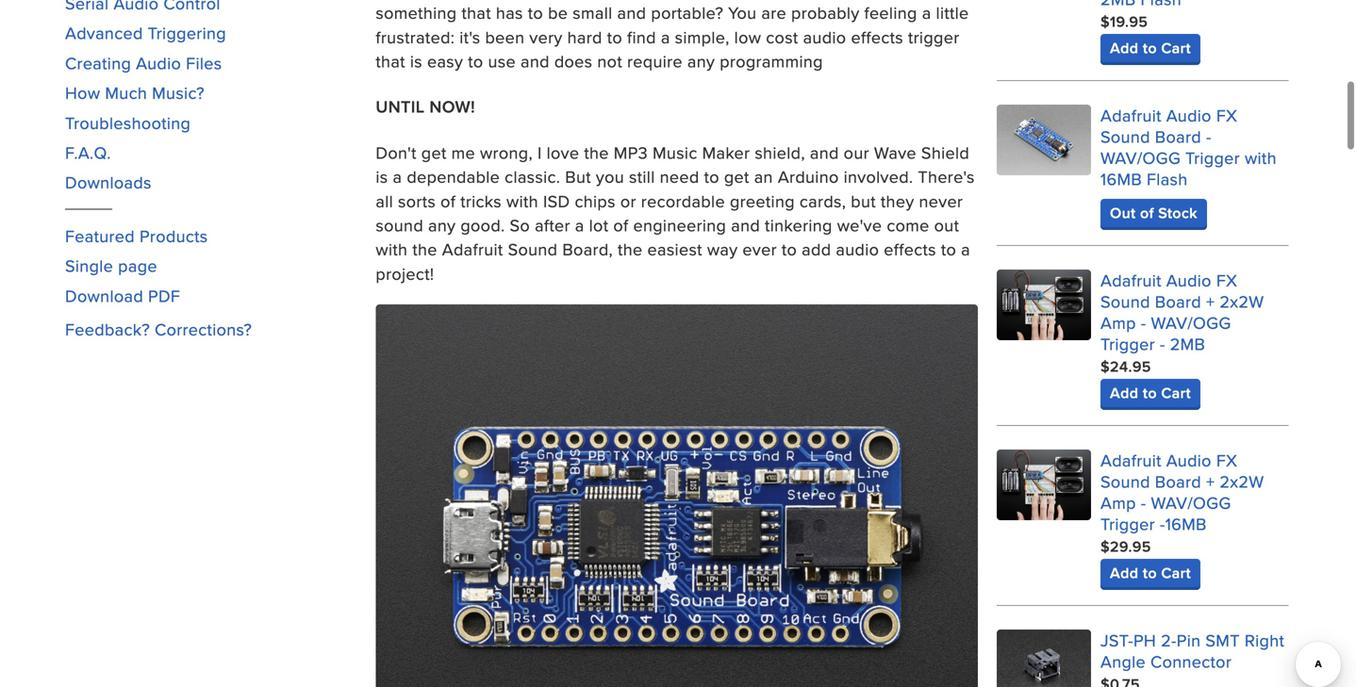 Task type: locate. For each thing, give the bounding box(es) containing it.
3 board from the top
[[1155, 470, 1202, 494]]

0 vertical spatial with
[[1245, 146, 1277, 170]]

fx for adafruit audio fx sound board + 2x2w amp - wav/ogg trigger -16mb $29.95 add to cart
[[1217, 449, 1238, 473]]

0 vertical spatial add to cart link
[[1101, 34, 1201, 62]]

1 vertical spatial 16mb
[[1166, 512, 1207, 536]]

adafruit inside adafruit audio fx sound board + 2x2w amp - wav/ogg trigger - 2mb $24.95 add to cart
[[1101, 268, 1162, 293]]

amp up $24.95
[[1101, 311, 1137, 335]]

2 vertical spatial add to cart link
[[1101, 560, 1201, 588]]

get left me
[[421, 140, 447, 165]]

sound for adafruit audio fx sound board - wav/ogg trigger with 16mb flash
[[1101, 125, 1151, 149]]

1 vertical spatial wav/ogg
[[1151, 311, 1232, 335]]

wav/ogg up out of stock
[[1101, 146, 1181, 170]]

and up arduino
[[810, 140, 839, 165]]

but
[[851, 189, 876, 213]]

sound
[[376, 213, 424, 237]]

3 fx from the top
[[1217, 449, 1238, 473]]

$29.95
[[1101, 536, 1152, 558]]

2 vertical spatial fx
[[1217, 449, 1238, 473]]

1 horizontal spatial 16mb
[[1166, 512, 1207, 536]]

wav/ogg inside adafruit audio fx sound board + 2x2w amp - wav/ogg trigger - 2mb $24.95 add to cart
[[1151, 311, 1232, 335]]

to down $24.95
[[1143, 382, 1157, 404]]

until now!
[[376, 95, 475, 119]]

2 add to cart link from the top
[[1101, 379, 1201, 408]]

a down never
[[961, 237, 971, 262]]

+ inside adafruit audio fx sound board + 2x2w amp - wav/ogg trigger - 2mb $24.95 add to cart
[[1207, 290, 1215, 314]]

how
[[65, 81, 100, 105]]

add down $19.95
[[1110, 37, 1139, 59]]

effects
[[884, 237, 937, 262]]

1 2x2w from the top
[[1220, 290, 1265, 314]]

trigger inside adafruit audio fx sound board + 2x2w amp - wav/ogg trigger -16mb $29.95 add to cart
[[1101, 512, 1156, 536]]

1 add from the top
[[1110, 37, 1139, 59]]

1 cart from the top
[[1162, 37, 1191, 59]]

sound inside adafruit audio fx sound board + 2x2w amp - wav/ogg trigger -16mb $29.95 add to cart
[[1101, 470, 1151, 494]]

and up ever on the top right of the page
[[731, 213, 760, 237]]

1 vertical spatial add to cart link
[[1101, 379, 1201, 408]]

2x2w inside adafruit audio fx sound board + 2x2w amp - wav/ogg trigger -16mb $29.95 add to cart
[[1220, 470, 1265, 494]]

1 vertical spatial board
[[1155, 290, 1202, 314]]

don't get me wrong, i love the mp3 music maker shield, and our wave shield is a dependable classic. but you still need to get an arduino involved. there's all sorts of tricks with isd chips or recordable greeting cards, but they never sound any good. so after a lot of engineering and tinkering we've come out with the adafruit sound board, the easiest way ever to add audio effects to a project!
[[376, 140, 975, 286]]

project!
[[376, 262, 434, 286]]

cart for adafruit audio fx sound board + 2x2w amp - wav/ogg trigger - 2mb
[[1162, 382, 1191, 404]]

add down the $29.95
[[1110, 562, 1139, 585]]

get down maker
[[724, 165, 750, 189]]

trigger for adafruit audio fx sound board + 2x2w amp - wav/ogg trigger -16mb
[[1101, 512, 1156, 536]]

2x2w for adafruit audio fx sound board + 2x2w amp - wav/ogg trigger - 2mb
[[1220, 290, 1265, 314]]

+ for 16mb
[[1207, 470, 1215, 494]]

audio inside adafruit audio fx sound board + 2x2w amp - wav/ogg trigger - 2mb $24.95 add to cart
[[1167, 268, 1212, 293]]

amp for adafruit audio fx sound board + 2x2w amp - wav/ogg trigger - 2mb
[[1101, 311, 1137, 335]]

jst-ph 2-pin smt right angle connector image
[[997, 630, 1091, 688]]

0 horizontal spatial with
[[376, 237, 408, 262]]

2 vertical spatial trigger
[[1101, 512, 1156, 536]]

a left "lot"
[[575, 213, 585, 237]]

adafruit inside adafruit audio fx sound board + 2x2w amp - wav/ogg trigger -16mb $29.95 add to cart
[[1101, 449, 1162, 473]]

board inside adafruit audio fx sound board + 2x2w amp - wav/ogg trigger -16mb $29.95 add to cart
[[1155, 470, 1202, 494]]

2 vertical spatial cart
[[1162, 562, 1191, 585]]

get
[[421, 140, 447, 165], [724, 165, 750, 189]]

a long blue rectangular audio fx sound board assembled onto two half-size breadboards. the board is wired up to a 3 x aa battery pack and two speakers. a white hand presses a row of small tactile buttons wired up to the audio board. image
[[997, 270, 1091, 341], [997, 450, 1091, 521]]

0 horizontal spatial the
[[413, 237, 437, 262]]

amp for adafruit audio fx sound board + 2x2w amp - wav/ogg trigger -16mb
[[1101, 491, 1137, 515]]

0 vertical spatial a long blue rectangular audio fx sound board assembled onto two half-size breadboards. the board is wired up to a 3 x aa battery pack and two speakers. a white hand presses a row of small tactile buttons wired up to the audio board. image
[[997, 270, 1091, 341]]

wav/ogg up $24.95
[[1151, 311, 1232, 335]]

1 add to cart link from the top
[[1101, 34, 1201, 62]]

1 fx from the top
[[1217, 103, 1238, 127]]

$19.95 add to cart
[[1101, 10, 1191, 59]]

the down any
[[413, 237, 437, 262]]

adafruit down out
[[1101, 268, 1162, 293]]

is
[[376, 165, 388, 189]]

2 vertical spatial wav/ogg
[[1151, 491, 1232, 515]]

2-
[[1161, 629, 1177, 653]]

amp inside adafruit audio fx sound board + 2x2w amp - wav/ogg trigger -16mb $29.95 add to cart
[[1101, 491, 1137, 515]]

0 horizontal spatial 16mb
[[1101, 167, 1142, 191]]

add to cart link down $24.95
[[1101, 379, 1201, 408]]

don't
[[376, 140, 417, 165]]

board,
[[563, 237, 613, 262]]

still
[[629, 165, 655, 189]]

- inside adafruit audio fx sound board - wav/ogg trigger with 16mb flash
[[1207, 125, 1212, 149]]

a right is
[[393, 165, 402, 189]]

3 add from the top
[[1110, 562, 1139, 585]]

cart inside $19.95 add to cart
[[1162, 37, 1191, 59]]

add to cart link
[[1101, 34, 1201, 62], [1101, 379, 1201, 408], [1101, 560, 1201, 588]]

2 2x2w from the top
[[1220, 470, 1265, 494]]

shield,
[[755, 140, 805, 165]]

wav/ogg up the $29.95
[[1151, 491, 1232, 515]]

board
[[1155, 125, 1202, 149], [1155, 290, 1202, 314], [1155, 470, 1202, 494]]

16mb inside adafruit audio fx sound board + 2x2w amp - wav/ogg trigger -16mb $29.95 add to cart
[[1166, 512, 1207, 536]]

audio inside adafruit audio fx sound board - wav/ogg trigger with 16mb flash
[[1167, 103, 1212, 127]]

wave
[[874, 140, 917, 165]]

3 add to cart link from the top
[[1101, 560, 1201, 588]]

add to cart link for adafruit audio fx sound board + 2x2w amp - wav/ogg trigger -16mb
[[1101, 560, 1201, 588]]

mp3
[[614, 140, 648, 165]]

audio inside adafruit audio fx sound board + 2x2w amp - wav/ogg trigger -16mb $29.95 add to cart
[[1167, 449, 1212, 473]]

1 board from the top
[[1155, 125, 1202, 149]]

add inside adafruit audio fx sound board + 2x2w amp - wav/ogg trigger -16mb $29.95 add to cart
[[1110, 562, 1139, 585]]

sound down so
[[508, 237, 558, 262]]

add to cart link for adafruit audio fx sound board + 2x2w amp - wav/ogg trigger - 2mb
[[1101, 379, 1201, 408]]

add to cart link down $19.95
[[1101, 34, 1201, 62]]

of down the dependable
[[441, 189, 456, 213]]

of right "lot"
[[614, 213, 629, 237]]

advanced triggering creating audio files how much music? troubleshooting f.a.q. downloads
[[65, 21, 226, 195]]

1 horizontal spatial get
[[724, 165, 750, 189]]

the
[[584, 140, 609, 165], [413, 237, 437, 262], [618, 237, 643, 262]]

0 vertical spatial board
[[1155, 125, 1202, 149]]

sound inside adafruit audio fx sound board - wav/ogg trigger with 16mb flash
[[1101, 125, 1151, 149]]

0 horizontal spatial and
[[731, 213, 760, 237]]

adafruit
[[1101, 103, 1162, 127], [442, 237, 503, 262], [1101, 268, 1162, 293], [1101, 449, 1162, 473]]

2x2w inside adafruit audio fx sound board + 2x2w amp - wav/ogg trigger - 2mb $24.95 add to cart
[[1220, 290, 1265, 314]]

sorts
[[398, 189, 436, 213]]

out
[[1110, 202, 1136, 224]]

1 horizontal spatial of
[[614, 213, 629, 237]]

cart inside adafruit audio fx sound board + 2x2w amp - wav/ogg trigger - 2mb $24.95 add to cart
[[1162, 382, 1191, 404]]

1 vertical spatial fx
[[1217, 268, 1238, 293]]

advanced
[[65, 21, 143, 45]]

way
[[707, 237, 738, 262]]

fx inside adafruit audio fx sound board + 2x2w amp - wav/ogg trigger -16mb $29.95 add to cart
[[1217, 449, 1238, 473]]

1 vertical spatial trigger
[[1101, 332, 1156, 356]]

0 vertical spatial add
[[1110, 37, 1139, 59]]

featured products link
[[65, 224, 208, 248]]

need
[[660, 165, 700, 189]]

1 horizontal spatial the
[[584, 140, 609, 165]]

0 vertical spatial cart
[[1162, 37, 1191, 59]]

2 vertical spatial board
[[1155, 470, 1202, 494]]

adafruit up flash
[[1101, 103, 1162, 127]]

2 vertical spatial add
[[1110, 562, 1139, 585]]

1 vertical spatial 2x2w
[[1220, 470, 1265, 494]]

2 horizontal spatial the
[[618, 237, 643, 262]]

maker
[[702, 140, 750, 165]]

adafruit audio fx sound board + 2x2w amp - wav/ogg trigger -16mb $29.95 add to cart
[[1101, 449, 1265, 585]]

adafruit inside adafruit audio fx sound board - wav/ogg trigger with 16mb flash
[[1101, 103, 1162, 127]]

adafruit up the $29.95
[[1101, 449, 1162, 473]]

1 vertical spatial +
[[1207, 470, 1215, 494]]

classic.
[[505, 165, 561, 189]]

download
[[65, 284, 143, 308]]

add to cart link down the $29.95
[[1101, 560, 1201, 588]]

to inside $19.95 add to cart
[[1143, 37, 1157, 59]]

fx inside adafruit audio fx sound board + 2x2w amp - wav/ogg trigger - 2mb $24.95 add to cart
[[1217, 268, 1238, 293]]

-
[[1207, 125, 1212, 149], [1141, 311, 1147, 335], [1160, 332, 1166, 356], [1141, 491, 1147, 515], [1160, 512, 1166, 536]]

1 vertical spatial with
[[507, 189, 539, 213]]

tricks
[[461, 189, 502, 213]]

add inside $19.95 add to cart
[[1110, 37, 1139, 59]]

wav/ogg inside adafruit audio fx sound board + 2x2w amp - wav/ogg trigger -16mb $29.95 add to cart
[[1151, 491, 1232, 515]]

feedback?
[[65, 317, 150, 342]]

out of stock
[[1110, 202, 1198, 224]]

add
[[1110, 37, 1139, 59], [1110, 382, 1139, 404], [1110, 562, 1139, 585]]

audio for adafruit audio fx sound board + 2x2w amp - wav/ogg trigger -16mb $29.95 add to cart
[[1167, 449, 1212, 473]]

sound
[[1101, 125, 1151, 149], [508, 237, 558, 262], [1101, 290, 1151, 314], [1101, 470, 1151, 494]]

to
[[1143, 37, 1157, 59], [704, 165, 720, 189], [782, 237, 797, 262], [941, 237, 957, 262], [1143, 382, 1157, 404], [1143, 562, 1157, 585]]

to down tinkering
[[782, 237, 797, 262]]

cart
[[1162, 37, 1191, 59], [1162, 382, 1191, 404], [1162, 562, 1191, 585]]

1 + from the top
[[1207, 290, 1215, 314]]

board inside adafruit audio fx sound board + 2x2w amp - wav/ogg trigger - 2mb $24.95 add to cart
[[1155, 290, 1202, 314]]

1 amp from the top
[[1101, 311, 1137, 335]]

sound inside don't get me wrong, i love the mp3 music maker shield, and our wave shield is a dependable classic. but you still need to get an arduino involved. there's all sorts of tricks with isd chips or recordable greeting cards, but they never sound any good. so after a lot of engineering and tinkering we've come out with the adafruit sound board, the easiest way ever to add audio effects to a project!
[[508, 237, 558, 262]]

sound up flash
[[1101, 125, 1151, 149]]

sound inside adafruit audio fx sound board + 2x2w amp - wav/ogg trigger - 2mb $24.95 add to cart
[[1101, 290, 1151, 314]]

1 horizontal spatial with
[[507, 189, 539, 213]]

board inside adafruit audio fx sound board - wav/ogg trigger with 16mb flash
[[1155, 125, 1202, 149]]

2 board from the top
[[1155, 290, 1202, 314]]

1 vertical spatial add
[[1110, 382, 1139, 404]]

much
[[105, 81, 147, 105]]

add for adafruit audio fx sound board + 2x2w amp - wav/ogg trigger -16mb
[[1110, 562, 1139, 585]]

greeting
[[730, 189, 795, 213]]

featured
[[65, 224, 135, 248]]

0 horizontal spatial a
[[393, 165, 402, 189]]

0 vertical spatial amp
[[1101, 311, 1137, 335]]

1 vertical spatial amp
[[1101, 491, 1137, 515]]

you
[[596, 165, 625, 189]]

add inside adafruit audio fx sound board + 2x2w amp - wav/ogg trigger - 2mb $24.95 add to cart
[[1110, 382, 1139, 404]]

but
[[565, 165, 591, 189]]

1 vertical spatial and
[[731, 213, 760, 237]]

3 cart from the top
[[1162, 562, 1191, 585]]

pdf
[[148, 284, 180, 308]]

0 vertical spatial wav/ogg
[[1101, 146, 1181, 170]]

to down $19.95
[[1143, 37, 1157, 59]]

add down $24.95
[[1110, 382, 1139, 404]]

1 a long blue rectangular audio fx sound board assembled onto two half-size breadboards. the board is wired up to a 3 x aa battery pack and two speakers. a white hand presses a row of small tactile buttons wired up to the audio board. image from the top
[[997, 270, 1091, 341]]

1 horizontal spatial a
[[575, 213, 585, 237]]

amp inside adafruit audio fx sound board + 2x2w amp - wav/ogg trigger - 2mb $24.95 add to cart
[[1101, 311, 1137, 335]]

love
[[547, 140, 580, 165]]

2 fx from the top
[[1217, 268, 1238, 293]]

trigger inside adafruit audio fx sound board - wav/ogg trigger with 16mb flash
[[1186, 146, 1240, 170]]

16mb up out
[[1101, 167, 1142, 191]]

sound up the $29.95
[[1101, 470, 1151, 494]]

trigger inside adafruit audio fx sound board + 2x2w amp - wav/ogg trigger - 2mb $24.95 add to cart
[[1101, 332, 1156, 356]]

amp up the $29.95
[[1101, 491, 1137, 515]]

to down maker
[[704, 165, 720, 189]]

an
[[754, 165, 773, 189]]

of right out
[[1140, 202, 1154, 224]]

amp
[[1101, 311, 1137, 335], [1101, 491, 1137, 515]]

jst-
[[1101, 629, 1134, 653]]

1 vertical spatial a long blue rectangular audio fx sound board assembled onto two half-size breadboards. the board is wired up to a 3 x aa battery pack and two speakers. a white hand presses a row of small tactile buttons wired up to the audio board. image
[[997, 450, 1091, 521]]

trigger
[[1186, 146, 1240, 170], [1101, 332, 1156, 356], [1101, 512, 1156, 536]]

2 + from the top
[[1207, 470, 1215, 494]]

0 vertical spatial +
[[1207, 290, 1215, 314]]

recordable
[[641, 189, 725, 213]]

to inside adafruit audio fx sound board + 2x2w amp - wav/ogg trigger -16mb $29.95 add to cart
[[1143, 562, 1157, 585]]

2 amp from the top
[[1101, 491, 1137, 515]]

adafruit for adafruit audio fx sound board + 2x2w amp - wav/ogg trigger -16mb $29.95 add to cart
[[1101, 449, 1162, 473]]

2 horizontal spatial with
[[1245, 146, 1277, 170]]

wav/ogg inside adafruit audio fx sound board - wav/ogg trigger with 16mb flash
[[1101, 146, 1181, 170]]

fx for adafruit audio fx sound board - wav/ogg trigger with 16mb flash
[[1217, 103, 1238, 127]]

audio
[[136, 51, 181, 75], [1167, 103, 1212, 127], [1167, 268, 1212, 293], [1167, 449, 1212, 473]]

+ inside adafruit audio fx sound board + 2x2w amp - wav/ogg trigger -16mb $29.95 add to cart
[[1207, 470, 1215, 494]]

16mb
[[1101, 167, 1142, 191], [1166, 512, 1207, 536]]

0 vertical spatial 2x2w
[[1220, 290, 1265, 314]]

0 vertical spatial fx
[[1217, 103, 1238, 127]]

0 horizontal spatial of
[[441, 189, 456, 213]]

shield
[[922, 140, 970, 165]]

0 vertical spatial trigger
[[1186, 146, 1240, 170]]

adafruit down the good.
[[442, 237, 503, 262]]

2x2w
[[1220, 290, 1265, 314], [1220, 470, 1265, 494]]

so
[[510, 213, 530, 237]]

to down the $29.95
[[1143, 562, 1157, 585]]

advanced triggering link
[[65, 21, 226, 45]]

0 vertical spatial 16mb
[[1101, 167, 1142, 191]]

jst-ph 2-pin smt right angle connector
[[1101, 629, 1285, 674]]

sound for adafruit audio fx sound board + 2x2w amp - wav/ogg trigger - 2mb $24.95 add to cart
[[1101, 290, 1151, 314]]

cart inside adafruit audio fx sound board + 2x2w amp - wav/ogg trigger -16mb $29.95 add to cart
[[1162, 562, 1191, 585]]

the right board,
[[618, 237, 643, 262]]

the up you
[[584, 140, 609, 165]]

1 vertical spatial cart
[[1162, 382, 1191, 404]]

connector
[[1151, 650, 1232, 674]]

2 cart from the top
[[1162, 382, 1191, 404]]

1 horizontal spatial and
[[810, 140, 839, 165]]

+
[[1207, 290, 1215, 314], [1207, 470, 1215, 494]]

2 a long blue rectangular audio fx sound board assembled onto two half-size breadboards. the board is wired up to a 3 x aa battery pack and two speakers. a white hand presses a row of small tactile buttons wired up to the audio board. image from the top
[[997, 450, 1091, 521]]

2 add from the top
[[1110, 382, 1139, 404]]

16mb right the $29.95
[[1166, 512, 1207, 536]]

0 vertical spatial and
[[810, 140, 839, 165]]

fx inside adafruit audio fx sound board - wav/ogg trigger with 16mb flash
[[1217, 103, 1238, 127]]

sound up $24.95
[[1101, 290, 1151, 314]]



Task type: describe. For each thing, give the bounding box(es) containing it.
to down out
[[941, 237, 957, 262]]

$19.95
[[1101, 10, 1148, 33]]

now!
[[430, 95, 475, 119]]

never
[[919, 189, 963, 213]]

wav/ogg for adafruit audio fx sound board + 2x2w amp - wav/ogg trigger -16mb
[[1151, 491, 1232, 515]]

we've
[[837, 213, 882, 237]]

tinkering
[[765, 213, 833, 237]]

guide resources element
[[65, 215, 357, 317]]

how much music? link
[[65, 81, 205, 105]]

adafruit for adafruit audio fx sound board - wav/ogg trigger with 16mb flash
[[1101, 103, 1162, 127]]

i
[[538, 140, 542, 165]]

all
[[376, 189, 393, 213]]

corrections?
[[155, 317, 252, 342]]

2x2w for adafruit audio fx sound board + 2x2w amp - wav/ogg trigger -16mb
[[1220, 470, 1265, 494]]

after
[[535, 213, 571, 237]]

guide pages element
[[65, 0, 357, 204]]

adafruit audio fx sound board - wav/ogg trigger with 16mb flash link
[[1101, 103, 1277, 191]]

downloads
[[65, 170, 152, 195]]

fx for adafruit audio fx sound board + 2x2w amp - wav/ogg trigger - 2mb $24.95 add to cart
[[1217, 268, 1238, 293]]

arduino
[[778, 165, 839, 189]]

wav/ogg for adafruit audio fx sound board + 2x2w amp - wav/ogg trigger - 2mb
[[1151, 311, 1232, 335]]

creating
[[65, 51, 131, 75]]

2mb
[[1170, 332, 1206, 356]]

download pdf link
[[65, 284, 180, 308]]

board for adafruit audio fx sound board - wav/ogg trigger with 16mb flash
[[1155, 125, 1202, 149]]

add
[[802, 237, 832, 262]]

2 vertical spatial with
[[376, 237, 408, 262]]

music
[[653, 140, 698, 165]]

troubleshooting link
[[65, 111, 191, 135]]

easiest
[[648, 237, 703, 262]]

come
[[887, 213, 930, 237]]

angled shot of long blue rectangular audio fx sound board. image
[[997, 105, 1091, 175]]

right
[[1245, 629, 1285, 653]]

out
[[935, 213, 960, 237]]

guide navigation element
[[65, 0, 357, 317]]

out of stock link
[[1101, 199, 1207, 227]]

any
[[428, 213, 456, 237]]

page
[[118, 254, 157, 278]]

with inside adafruit audio fx sound board - wav/ogg trigger with 16mb flash
[[1245, 146, 1277, 170]]

cart for adafruit audio fx sound board + 2x2w amp - wav/ogg trigger -16mb
[[1162, 562, 1191, 585]]

there's
[[918, 165, 975, 189]]

involved.
[[844, 165, 914, 189]]

a long blue rectangular audio fx sound board assembled onto two half-size breadboards. the board is wired up to a 3 x aa battery pack and two speakers. a white hand presses a row of small tactile buttons wired up to the audio board. image for adafruit audio fx sound board + 2x2w amp - wav/ogg trigger -16mb
[[997, 450, 1091, 521]]

adafruit audio fx sound board + 2x2w amp - wav/ogg trigger - 2mb $24.95 add to cart
[[1101, 268, 1265, 404]]

flash
[[1147, 167, 1188, 191]]

0 horizontal spatial get
[[421, 140, 447, 165]]

dependable
[[407, 165, 500, 189]]

sound for adafruit audio fx sound board + 2x2w amp - wav/ogg trigger -16mb $29.95 add to cart
[[1101, 470, 1151, 494]]

wrong,
[[480, 140, 533, 165]]

downloads link
[[65, 170, 152, 195]]

me
[[451, 140, 475, 165]]

+ for 2mb
[[1207, 290, 1215, 314]]

chips
[[575, 189, 616, 213]]

smt
[[1206, 629, 1240, 653]]

adafruit inside don't get me wrong, i love the mp3 music maker shield, and our wave shield is a dependable classic. but you still need to get an arduino involved. there's all sorts of tricks with isd chips or recordable greeting cards, but they never sound any good. so after a lot of engineering and tinkering we've come out with the adafruit sound board, the easiest way ever to add audio effects to a project!
[[442, 237, 503, 262]]

our
[[844, 140, 870, 165]]

music?
[[152, 81, 205, 105]]

ph
[[1134, 629, 1157, 653]]

lot
[[589, 213, 609, 237]]

files
[[186, 51, 222, 75]]

triggering
[[148, 21, 226, 45]]

ever
[[743, 237, 777, 262]]

jst-ph 2-pin smt right angle connector link
[[1101, 629, 1285, 674]]

cards,
[[800, 189, 846, 213]]

f.a.q. link
[[65, 141, 111, 165]]

pin
[[1177, 629, 1201, 653]]

f.a.q.
[[65, 141, 111, 165]]

or
[[621, 189, 637, 213]]

adafruit audio fx sound board + 2x2w amp - wav/ogg trigger -16mb link
[[1101, 449, 1265, 536]]

trigger for adafruit audio fx sound board + 2x2w amp - wav/ogg trigger - 2mb
[[1101, 332, 1156, 356]]

engineering
[[633, 213, 727, 237]]

to inside adafruit audio fx sound board + 2x2w amp - wav/ogg trigger - 2mb $24.95 add to cart
[[1143, 382, 1157, 404]]

adafruit_products_2133_top_orig.jpg image
[[376, 305, 978, 688]]

isd
[[543, 189, 570, 213]]

angle
[[1101, 650, 1146, 674]]

until
[[376, 95, 425, 119]]

audio for adafruit audio fx sound board - wav/ogg trigger with 16mb flash
[[1167, 103, 1212, 127]]

feedback? corrections? link
[[65, 317, 252, 342]]

board for adafruit audio fx sound board + 2x2w amp - wav/ogg trigger - 2mb $24.95 add to cart
[[1155, 290, 1202, 314]]

16mb inside adafruit audio fx sound board - wav/ogg trigger with 16mb flash
[[1101, 167, 1142, 191]]

feedback? corrections?
[[65, 317, 252, 342]]

board for adafruit audio fx sound board + 2x2w amp - wav/ogg trigger -16mb $29.95 add to cart
[[1155, 470, 1202, 494]]

good.
[[461, 213, 505, 237]]

add for adafruit audio fx sound board + 2x2w amp - wav/ogg trigger - 2mb
[[1110, 382, 1139, 404]]

they
[[881, 189, 915, 213]]

single
[[65, 254, 113, 278]]

creating audio files link
[[65, 51, 222, 75]]

adafruit for adafruit audio fx sound board + 2x2w amp - wav/ogg trigger - 2mb $24.95 add to cart
[[1101, 268, 1162, 293]]

audio
[[836, 237, 880, 262]]

featured products single page download pdf
[[65, 224, 208, 308]]

$24.95
[[1101, 356, 1152, 378]]

2 horizontal spatial of
[[1140, 202, 1154, 224]]

audio inside advanced triggering creating audio files how much music? troubleshooting f.a.q. downloads
[[136, 51, 181, 75]]

2 horizontal spatial a
[[961, 237, 971, 262]]

troubleshooting
[[65, 111, 191, 135]]

a long blue rectangular audio fx sound board assembled onto two half-size breadboards. the board is wired up to a 3 x aa battery pack and two speakers. a white hand presses a row of small tactile buttons wired up to the audio board. image for adafruit audio fx sound board + 2x2w amp - wav/ogg trigger - 2mb
[[997, 270, 1091, 341]]

adafruit audio fx sound board + 2x2w amp - wav/ogg trigger - 2mb link
[[1101, 268, 1265, 356]]

audio for adafruit audio fx sound board + 2x2w amp - wav/ogg trigger - 2mb $24.95 add to cart
[[1167, 268, 1212, 293]]



Task type: vqa. For each thing, say whether or not it's contained in the screenshot.
THE DURING
no



